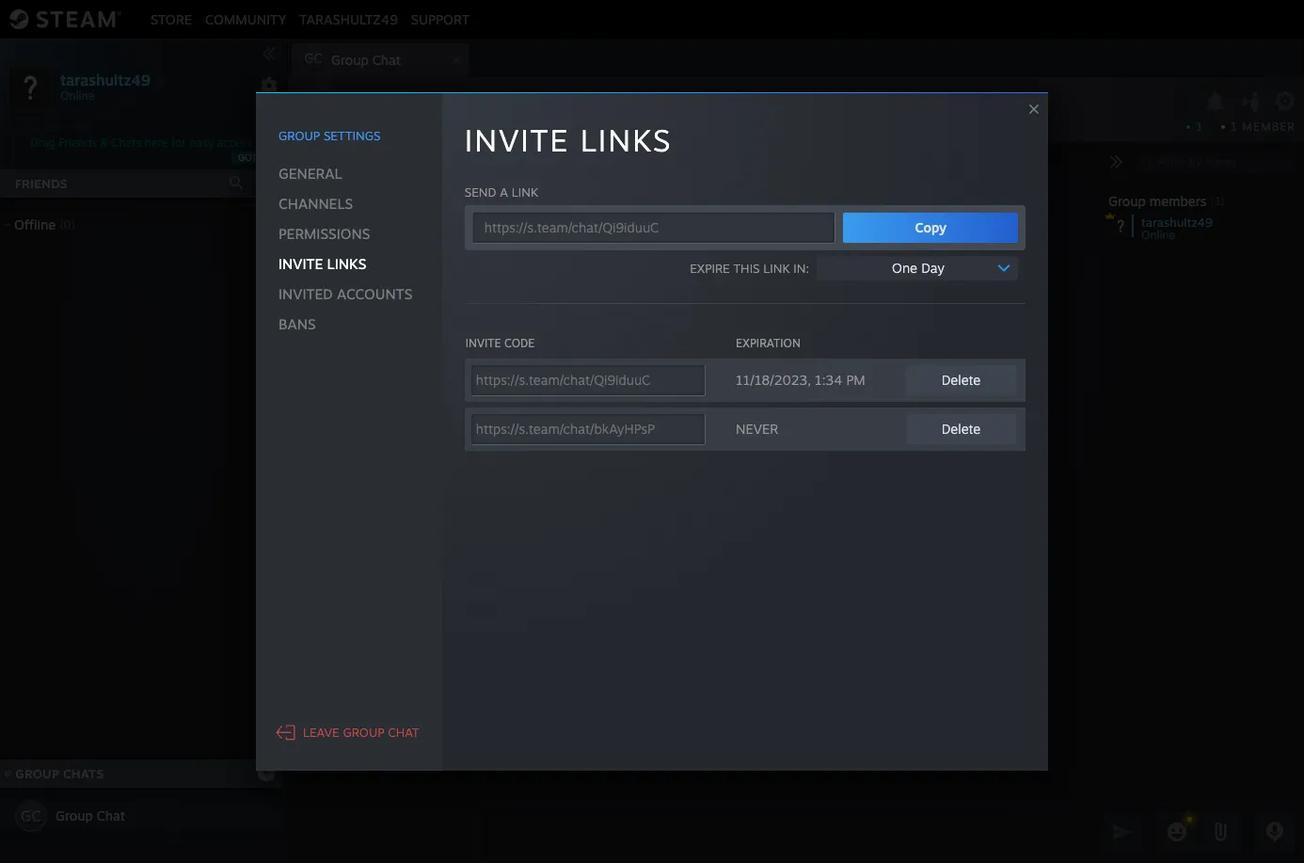 Task type: locate. For each thing, give the bounding box(es) containing it.
community link
[[199, 11, 293, 27]]

november
[[670, 166, 716, 177]]

gc
[[304, 50, 322, 66], [300, 94, 342, 132], [21, 807, 41, 826]]

text
[[328, 152, 353, 168]]

2 add from the top
[[299, 227, 324, 243]]

0 vertical spatial invite
[[465, 121, 570, 159]]

day
[[922, 260, 945, 276]]

add
[[299, 152, 324, 168], [299, 227, 324, 243]]

chats right &
[[112, 136, 141, 150]]

channel right "voice"
[[365, 227, 415, 243]]

channels
[[279, 195, 353, 213]]

1 vertical spatial link
[[764, 260, 790, 275]]

links up friday,
[[581, 121, 672, 159]]

0 horizontal spatial chats
[[63, 766, 104, 781]]

gc down collapse chats list image
[[21, 807, 41, 826]]

leave
[[303, 724, 339, 739]]

1
[[1197, 120, 1203, 134], [1231, 120, 1239, 134]]

link for a
[[512, 185, 538, 200]]

0 vertical spatial gc
[[304, 50, 322, 66]]

chat down tarashultz49 link
[[373, 52, 401, 68]]

2 vertical spatial invite
[[466, 336, 501, 350]]

0 horizontal spatial group chat
[[56, 808, 125, 824]]

access
[[217, 136, 252, 150]]

invite links down permissions
[[279, 255, 366, 273]]

channel down the settings
[[357, 152, 407, 168]]

None text field
[[472, 212, 836, 244], [470, 364, 706, 396], [470, 413, 706, 445], [482, 809, 1098, 856], [472, 212, 836, 244], [470, 364, 706, 396], [470, 413, 706, 445], [482, 809, 1098, 856]]

submit image
[[1111, 819, 1135, 844]]

group chat up the settings
[[352, 97, 463, 122]]

delete button
[[907, 365, 1017, 395], [907, 414, 1017, 444]]

delete
[[942, 372, 981, 388], [942, 421, 981, 437]]

expiration
[[736, 336, 801, 350]]

channel
[[357, 152, 407, 168], [365, 227, 415, 243]]

add for add text channel
[[299, 152, 324, 168]]

0 vertical spatial link
[[512, 185, 538, 200]]

tarashultz49
[[300, 11, 398, 27], [60, 70, 151, 89], [1142, 215, 1214, 230]]

0 horizontal spatial link
[[512, 185, 538, 200]]

tarashultz49 down members
[[1142, 215, 1214, 230]]

invite a friend to this group chat image
[[1240, 89, 1264, 114]]

link
[[512, 185, 538, 200], [764, 260, 790, 275]]

gc inside gc group chat
[[304, 50, 322, 66]]

2 vertical spatial tarashultz49
[[1142, 215, 1214, 230]]

1 vertical spatial delete button
[[907, 414, 1017, 444]]

offline
[[14, 217, 56, 233]]

1 left member
[[1231, 120, 1239, 134]]

gc down tarashultz49 link
[[304, 50, 322, 66]]

add left text
[[299, 152, 324, 168]]

1 horizontal spatial 1
[[1231, 120, 1239, 134]]

invite up invited
[[279, 255, 323, 273]]

one day
[[892, 260, 945, 276]]

0 vertical spatial group chat
[[352, 97, 463, 122]]

gc up text
[[300, 94, 342, 132]]

1 delete from the top
[[942, 372, 981, 388]]

invite
[[465, 121, 570, 159], [279, 255, 323, 273], [466, 336, 501, 350]]

group chats
[[15, 766, 104, 781]]

link left in:
[[764, 260, 790, 275]]

invite left code
[[466, 336, 501, 350]]

0 vertical spatial add
[[299, 152, 324, 168]]

chats right collapse chats list image
[[63, 766, 104, 781]]

support
[[411, 11, 470, 27]]

links
[[581, 121, 672, 159], [327, 255, 366, 273]]

0 vertical spatial delete button
[[907, 365, 1017, 395]]

1 vertical spatial tarashultz49
[[60, 70, 151, 89]]

tarashultz49 up gc group chat
[[300, 11, 398, 27]]

0 vertical spatial links
[[581, 121, 672, 159]]

Filter by Name text field
[[1135, 151, 1297, 175]]

drag
[[31, 136, 55, 150]]

1 vertical spatial channel
[[365, 227, 415, 243]]

0 horizontal spatial invite links
[[279, 255, 366, 273]]

easy
[[189, 136, 214, 150]]

2 1 from the left
[[1231, 120, 1239, 134]]

1 add from the top
[[299, 152, 324, 168]]

11/18/2023,
[[736, 372, 811, 388]]

invite links up a
[[465, 121, 672, 159]]

link right a
[[512, 185, 538, 200]]

1 horizontal spatial tarashultz49
[[300, 11, 398, 27]]

1 horizontal spatial links
[[581, 121, 672, 159]]

code
[[505, 336, 535, 350]]

1 member
[[1231, 120, 1296, 134]]

add text channel
[[299, 152, 407, 168]]

0 vertical spatial delete
[[942, 372, 981, 388]]

chat
[[373, 52, 401, 68], [418, 97, 463, 122], [388, 724, 420, 739], [97, 808, 125, 824]]

group chat down group chats
[[56, 808, 125, 824]]

tarashultz49 link
[[293, 11, 405, 27]]

1 vertical spatial chats
[[63, 766, 104, 781]]

store
[[151, 11, 192, 27]]

drag friends & chats here for easy access
[[31, 136, 252, 150]]

tarashultz49 up &
[[60, 70, 151, 89]]

chats
[[112, 136, 141, 150], [63, 766, 104, 781]]

community
[[205, 11, 286, 27]]

create a group chat image
[[257, 763, 276, 782]]

group
[[331, 52, 369, 68], [352, 97, 412, 122], [279, 128, 320, 143], [1109, 193, 1146, 209], [343, 724, 385, 739], [15, 766, 59, 781], [56, 808, 93, 824]]

2 delete button from the top
[[907, 414, 1017, 444]]

chat down group chats
[[97, 808, 125, 824]]

2 horizontal spatial tarashultz49
[[1142, 215, 1214, 230]]

1 horizontal spatial link
[[764, 260, 790, 275]]

0 horizontal spatial links
[[327, 255, 366, 273]]

group chat
[[352, 97, 463, 122], [56, 808, 125, 824]]

0 horizontal spatial 1
[[1197, 120, 1203, 134]]

friends
[[59, 136, 97, 150], [15, 176, 68, 191]]

friday,
[[639, 166, 667, 177]]

1 vertical spatial delete
[[942, 421, 981, 437]]

1 1 from the left
[[1197, 120, 1203, 134]]

0 vertical spatial tarashultz49
[[300, 11, 398, 27]]

invite links
[[465, 121, 672, 159], [279, 255, 366, 273]]

friends left &
[[59, 136, 97, 150]]

unpin channel list image
[[444, 147, 469, 171]]

1 up filter by name text box
[[1197, 120, 1203, 134]]

close this tab image
[[447, 55, 466, 66]]

group members
[[1109, 193, 1207, 209]]

0 vertical spatial invite links
[[465, 121, 672, 159]]

gc group chat
[[304, 50, 401, 68]]

1 vertical spatial add
[[299, 227, 324, 243]]

a
[[500, 185, 508, 200]]

support link
[[405, 11, 476, 27]]

delete for 11/18/2023, 1:34 pm
[[942, 372, 981, 388]]

1 horizontal spatial chats
[[112, 136, 141, 150]]

2 delete from the top
[[942, 421, 981, 437]]

members
[[1150, 193, 1207, 209]]

1 vertical spatial invite links
[[279, 255, 366, 273]]

1 for 1
[[1197, 120, 1203, 134]]

invite up a
[[465, 121, 570, 159]]

add down channels on the top left
[[299, 227, 324, 243]]

link for this
[[764, 260, 790, 275]]

1 delete button from the top
[[907, 365, 1017, 395]]

send a link
[[465, 185, 538, 200]]

voice
[[328, 227, 361, 243]]

group inside gc group chat
[[331, 52, 369, 68]]

links down "voice"
[[327, 255, 366, 273]]

send special image
[[1210, 821, 1232, 843]]

0 vertical spatial channel
[[357, 152, 407, 168]]

friends down drag
[[15, 176, 68, 191]]



Task type: describe. For each thing, give the bounding box(es) containing it.
this
[[734, 260, 760, 275]]

send
[[465, 185, 496, 200]]

expire
[[690, 260, 730, 275]]

in:
[[794, 260, 810, 275]]

for
[[171, 136, 186, 150]]

collapse member list image
[[1109, 154, 1124, 169]]

1 vertical spatial links
[[327, 255, 366, 273]]

accounts
[[337, 285, 413, 303]]

add voice channel
[[299, 227, 415, 243]]

group settings
[[279, 128, 381, 143]]

1 horizontal spatial invite links
[[465, 121, 672, 159]]

never
[[736, 421, 779, 437]]

general
[[279, 165, 342, 183]]

tarashultz49 online
[[1142, 215, 1214, 242]]

manage group chat settings image
[[1276, 91, 1300, 115]]

1 horizontal spatial group chat
[[352, 97, 463, 122]]

chat inside gc group chat
[[373, 52, 401, 68]]

chat up unpin channel list icon
[[418, 97, 463, 122]]

1 vertical spatial invite
[[279, 255, 323, 273]]

expire this link in:
[[690, 260, 810, 275]]

one
[[892, 260, 918, 276]]

2 vertical spatial gc
[[21, 807, 41, 826]]

invited
[[279, 285, 333, 303]]

invited accounts
[[279, 285, 413, 303]]

permissions
[[279, 225, 370, 243]]

channel for add text channel
[[357, 152, 407, 168]]

&
[[100, 136, 108, 150]]

delete button for 11/18/2023, 1:34 pm
[[907, 365, 1017, 395]]

settings
[[324, 128, 381, 143]]

11/18/2023, 1:34 pm
[[736, 372, 866, 388]]

17,
[[718, 166, 732, 177]]

member
[[1243, 120, 1296, 134]]

chat right leave
[[388, 724, 420, 739]]

home
[[324, 182, 361, 198]]

store link
[[144, 11, 199, 27]]

0 vertical spatial friends
[[59, 136, 97, 150]]

manage friends list settings image
[[260, 76, 279, 95]]

2023
[[734, 166, 758, 177]]

friday, november 17, 2023
[[639, 166, 758, 177]]

1 vertical spatial group chat
[[56, 808, 125, 824]]

add a friend image
[[256, 172, 277, 193]]

1:34
[[815, 372, 843, 388]]

0 horizontal spatial tarashultz49
[[60, 70, 151, 89]]

invite code
[[466, 336, 535, 350]]

1 vertical spatial friends
[[15, 176, 68, 191]]

collapse chats list image
[[0, 770, 22, 778]]

manage notification settings image
[[1204, 91, 1228, 112]]

0 vertical spatial chats
[[112, 136, 141, 150]]

leave group chat
[[303, 724, 420, 739]]

copy
[[915, 219, 947, 235]]

add for add voice channel
[[299, 227, 324, 243]]

delete for never
[[942, 421, 981, 437]]

search my friends list image
[[228, 174, 245, 191]]

online
[[1142, 228, 1176, 242]]

delete button for never
[[907, 414, 1017, 444]]

1 for 1 member
[[1231, 120, 1239, 134]]

1 vertical spatial gc
[[300, 94, 342, 132]]

copy button
[[844, 213, 1019, 243]]

pm
[[847, 372, 866, 388]]

bans
[[279, 315, 316, 333]]

here
[[145, 136, 168, 150]]

channel for add voice channel
[[365, 227, 415, 243]]



Task type: vqa. For each thing, say whether or not it's contained in the screenshot.
2023
yes



